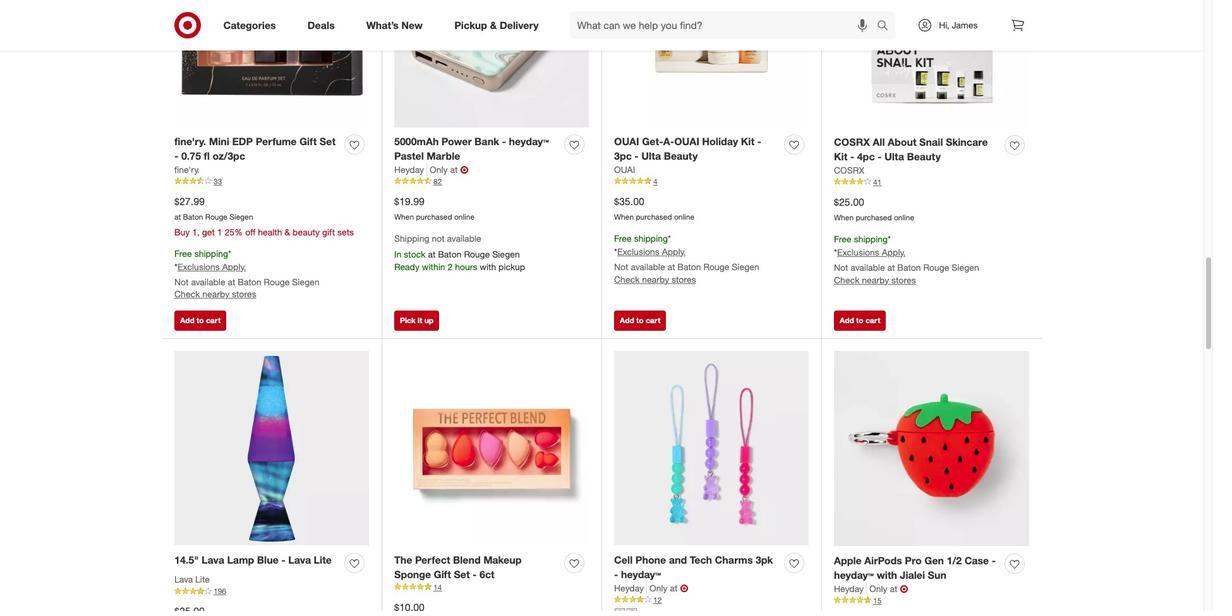 Task type: locate. For each thing, give the bounding box(es) containing it.
- left 6ct on the left
[[473, 569, 477, 582]]

nearby
[[643, 274, 670, 285], [863, 275, 890, 285], [203, 289, 230, 300]]

when down $25.00
[[835, 213, 854, 222]]

2 horizontal spatial free shipping * * exclusions apply. not available at baton rouge siegen check nearby stores
[[835, 234, 980, 285]]

ulta inside ouai get-a-ouai holiday kit - 3pc - ulta beauty
[[642, 150, 661, 163]]

add
[[180, 316, 195, 326], [620, 316, 635, 326], [840, 316, 855, 326]]

0 vertical spatial cosrx
[[835, 136, 871, 149]]

purchased down $25.00
[[856, 213, 892, 222]]

free down $25.00
[[835, 234, 852, 244]]

0 horizontal spatial lite
[[195, 575, 210, 585]]

5000mah power bank - heyday™ pastel marble link
[[395, 135, 560, 164]]

available for fine'ry. mini edp perfume gift set - 0.75 fl oz/3pc
[[191, 277, 225, 287]]

0 vertical spatial with
[[480, 261, 496, 272]]

*
[[668, 233, 671, 244], [888, 234, 891, 244], [615, 246, 618, 257], [835, 247, 838, 258], [228, 248, 231, 259], [174, 261, 178, 272]]

available inside shipping not available in stock at  baton rouge siegen ready within 2 hours with pickup
[[447, 233, 482, 244]]

2 horizontal spatial check nearby stores button
[[835, 274, 917, 287]]

the perfect blend makeup sponge gift set - 6ct
[[395, 554, 522, 582]]

1 horizontal spatial heyday only at ¬
[[615, 583, 689, 595]]

2 add to cart from the left
[[620, 316, 661, 326]]

2 cart from the left
[[646, 316, 661, 326]]

exclusions apply. button down the get
[[178, 261, 246, 273]]

only up 15
[[870, 584, 888, 595]]

0 horizontal spatial cart
[[206, 316, 221, 326]]

1 horizontal spatial when
[[615, 212, 634, 222]]

when down the $35.00
[[615, 212, 634, 222]]

fine'ry. mini edp perfume gift set - 0.75 fl oz/3pc image
[[174, 0, 369, 128], [174, 0, 369, 128]]

heyday™ inside cell phone and tech charms 3pk - heyday™
[[621, 569, 662, 582]]

online inside $19.99 when purchased online
[[455, 212, 475, 222]]

ouai
[[615, 135, 640, 148], [675, 135, 700, 148], [615, 164, 636, 175]]

fine'ry.
[[174, 135, 206, 148], [174, 164, 200, 175]]

2 horizontal spatial heyday
[[835, 584, 864, 595]]

ulta down about
[[885, 150, 905, 163]]

add for $25.00
[[840, 316, 855, 326]]

purchased inside $19.99 when purchased online
[[416, 212, 452, 222]]

kit inside ouai get-a-ouai holiday kit - 3pc - ulta beauty
[[741, 135, 755, 148]]

ouai down the 3pc
[[615, 164, 636, 175]]

online for $35.00
[[675, 212, 695, 222]]

beauty down the "a-" on the top of page
[[664, 150, 698, 163]]

1 vertical spatial cosrx
[[835, 165, 865, 176]]

2 horizontal spatial stores
[[892, 275, 917, 285]]

siegen inside $27.99 at baton rouge siegen buy 1, get 1 25% off health & beauty gift sets
[[230, 212, 253, 222]]

when inside the $35.00 when purchased online
[[615, 212, 634, 222]]

deals
[[308, 19, 335, 31]]

0 horizontal spatial exclusions apply. button
[[178, 261, 246, 273]]

1 cosrx from the top
[[835, 136, 871, 149]]

- right case
[[992, 555, 997, 568]]

2 add from the left
[[620, 316, 635, 326]]

0 horizontal spatial lava
[[174, 575, 193, 585]]

cart for $35.00
[[646, 316, 661, 326]]

2 horizontal spatial purchased
[[856, 213, 892, 222]]

bank
[[475, 135, 500, 148]]

at up within
[[428, 249, 436, 260]]

0 horizontal spatial kit
[[741, 135, 755, 148]]

heyday™
[[509, 135, 549, 148], [621, 569, 662, 582], [835, 570, 875, 582]]

ouai up the 3pc
[[615, 135, 640, 148]]

exclusions down "1,"
[[178, 261, 220, 272]]

lite down 14.5"
[[195, 575, 210, 585]]

1 horizontal spatial free
[[615, 233, 632, 244]]

exclusions apply. button down $25.00 when purchased online
[[838, 246, 906, 259]]

0 horizontal spatial ¬
[[461, 164, 469, 176]]

only
[[430, 164, 448, 175], [650, 583, 668, 594], [870, 584, 888, 595]]

at inside shipping not available in stock at  baton rouge siegen ready within 2 hours with pickup
[[428, 249, 436, 260]]

heyday™ right bank
[[509, 135, 549, 148]]

0 horizontal spatial when
[[395, 212, 414, 222]]

lava down 14.5"
[[174, 575, 193, 585]]

2 fine'ry. from the top
[[174, 164, 200, 175]]

1 horizontal spatial heyday link
[[615, 583, 647, 595]]

2 horizontal spatial check
[[835, 275, 860, 285]]

online inside the $35.00 when purchased online
[[675, 212, 695, 222]]

ulta inside cosrx all about snail skincare kit - 4pc - ulta beauty
[[885, 150, 905, 163]]

0 horizontal spatial add
[[180, 316, 195, 326]]

1 horizontal spatial ulta
[[885, 150, 905, 163]]

1 horizontal spatial shipping
[[635, 233, 668, 244]]

to for $25.00
[[857, 316, 864, 326]]

2 horizontal spatial ¬
[[901, 583, 909, 596]]

apply. down $25.00 when purchased online
[[882, 247, 906, 258]]

baton for fine'ry. mini edp perfume gift set - 0.75 fl oz/3pc
[[238, 277, 262, 287]]

0 horizontal spatial to
[[197, 316, 204, 326]]

beauty down the snail
[[907, 150, 941, 163]]

available down the get
[[191, 277, 225, 287]]

cosrx for cosrx
[[835, 165, 865, 176]]

cosrx
[[835, 136, 871, 149], [835, 165, 865, 176]]

free shipping * * exclusions apply. not available at baton rouge siegen check nearby stores for $25.00
[[835, 234, 980, 285]]

1 cart from the left
[[206, 316, 221, 326]]

1 vertical spatial fine'ry.
[[174, 164, 200, 175]]

at down $25.00 when purchased online
[[888, 262, 896, 273]]

3pk
[[756, 554, 774, 567]]

at up buy
[[174, 212, 181, 222]]

add for $35.00
[[620, 316, 635, 326]]

¬ for bank
[[461, 164, 469, 176]]

0 horizontal spatial ulta
[[642, 150, 661, 163]]

0 horizontal spatial apply.
[[222, 261, 246, 272]]

about
[[888, 136, 917, 149]]

pick it up button
[[395, 311, 440, 331]]

ouai for ouai get-a-ouai holiday kit - 3pc - ulta beauty
[[615, 135, 640, 148]]

ouai get-a-ouai holiday kit - 3pc - ulta beauty link
[[615, 135, 780, 164]]

41 link
[[835, 177, 1030, 188]]

2 to from the left
[[637, 316, 644, 326]]

4 link
[[615, 176, 809, 187]]

exclusions for $25.00
[[838, 247, 880, 258]]

kit up cosrx link
[[835, 150, 848, 163]]

0 horizontal spatial only
[[430, 164, 448, 175]]

196 link
[[174, 587, 369, 598]]

pick
[[400, 316, 416, 326]]

0 horizontal spatial purchased
[[416, 212, 452, 222]]

all
[[873, 136, 885, 149]]

available down the $35.00 when purchased online
[[631, 261, 666, 272]]

1 fine'ry. from the top
[[174, 135, 206, 148]]

2 horizontal spatial heyday link
[[835, 583, 867, 596]]

free down the $35.00
[[615, 233, 632, 244]]

sponge
[[395, 569, 431, 582]]

online inside $25.00 when purchased online
[[895, 213, 915, 222]]

* down buy
[[174, 261, 178, 272]]

beauty inside cosrx all about snail skincare kit - 4pc - ulta beauty
[[907, 150, 941, 163]]

rouge inside $27.99 at baton rouge siegen buy 1, get 1 25% off health & beauty gift sets
[[205, 212, 228, 222]]

1 horizontal spatial kit
[[835, 150, 848, 163]]

available for cosrx all about snail skincare kit - 4pc - ulta beauty
[[851, 262, 886, 273]]

1 horizontal spatial check
[[615, 274, 640, 285]]

1 add to cart button from the left
[[174, 311, 227, 331]]

the perfect blend makeup sponge gift set - 6ct image
[[395, 352, 589, 547], [395, 352, 589, 547]]

3 add to cart from the left
[[840, 316, 881, 326]]

free shipping * * exclusions apply. not available at baton rouge siegen check nearby stores down the $35.00 when purchased online
[[615, 233, 760, 285]]

kit inside cosrx all about snail skincare kit - 4pc - ulta beauty
[[835, 150, 848, 163]]

set inside the perfect blend makeup sponge gift set - 6ct
[[454, 569, 470, 582]]

1 horizontal spatial cart
[[646, 316, 661, 326]]

- down "cell"
[[615, 569, 619, 582]]

charms
[[715, 554, 753, 567]]

apply. down the $35.00 when purchased online
[[662, 246, 686, 257]]

siegen
[[230, 212, 253, 222], [493, 249, 520, 260], [732, 261, 760, 272], [952, 262, 980, 273], [292, 277, 320, 287]]

2 horizontal spatial exclusions apply. button
[[838, 246, 906, 259]]

ouai get-a-ouai holiday kit - 3pc - ulta beauty image
[[615, 0, 809, 128], [615, 0, 809, 128]]

purchased inside the $35.00 when purchased online
[[636, 212, 672, 222]]

kit for ouai get-a-ouai holiday kit - 3pc - ulta beauty
[[741, 135, 755, 148]]

hi,
[[940, 20, 950, 30]]

hours
[[455, 261, 478, 272]]

1 horizontal spatial free shipping * * exclusions apply. not available at baton rouge siegen check nearby stores
[[615, 233, 760, 285]]

heyday down pastel
[[395, 164, 424, 175]]

what's new
[[367, 19, 423, 31]]

when inside $19.99 when purchased online
[[395, 212, 414, 222]]

0 horizontal spatial heyday only at ¬
[[395, 164, 469, 176]]

0 horizontal spatial shipping
[[194, 248, 228, 259]]

1 add from the left
[[180, 316, 195, 326]]

pick it up
[[400, 316, 434, 326]]

heyday only at ¬ up 82
[[395, 164, 469, 176]]

categories link
[[213, 11, 292, 39]]

purchased for $19.99
[[416, 212, 452, 222]]

beauty for snail
[[907, 150, 941, 163]]

0 horizontal spatial add to cart
[[180, 316, 221, 326]]

1 horizontal spatial exclusions apply. button
[[618, 246, 686, 258]]

exclusions down $25.00 when purchased online
[[838, 247, 880, 258]]

cart for $25.00
[[866, 316, 881, 326]]

¬ for pro
[[901, 583, 909, 596]]

lava
[[202, 554, 224, 567], [288, 554, 311, 567], [174, 575, 193, 585]]

cart
[[206, 316, 221, 326], [646, 316, 661, 326], [866, 316, 881, 326]]

2 horizontal spatial apply.
[[882, 247, 906, 258]]

when
[[395, 212, 414, 222], [615, 212, 634, 222], [835, 213, 854, 222]]

free for $25.00
[[835, 234, 852, 244]]

heyday up gummy bears image
[[615, 583, 644, 594]]

pickup & delivery
[[455, 19, 539, 31]]

fine'ry. for fine'ry.
[[174, 164, 200, 175]]

gummy bears image
[[627, 610, 637, 612]]

health
[[258, 227, 282, 238]]

0 vertical spatial gift
[[300, 135, 317, 148]]

purchased down the $35.00
[[636, 212, 672, 222]]

at inside $27.99 at baton rouge siegen buy 1, get 1 25% off health & beauty gift sets
[[174, 212, 181, 222]]

1 horizontal spatial add to cart button
[[615, 311, 667, 331]]

add to cart for $25.00
[[840, 316, 881, 326]]

0 horizontal spatial heyday link
[[395, 164, 427, 176]]

* down the $35.00
[[615, 246, 618, 257]]

2 horizontal spatial when
[[835, 213, 854, 222]]

with down airpods
[[877, 570, 898, 582]]

online down 41 link
[[895, 213, 915, 222]]

0 horizontal spatial heyday™
[[509, 135, 549, 148]]

gift
[[322, 227, 335, 238]]

&
[[490, 19, 497, 31], [285, 227, 290, 238]]

check nearby stores button for $25.00
[[835, 274, 917, 287]]

holiday
[[703, 135, 739, 148]]

heyday™ inside apple airpods pro gen 1/2 case - heyday™ with jialei sun
[[835, 570, 875, 582]]

purchased for $25.00
[[856, 213, 892, 222]]

fine'ry. inside fine'ry. mini edp perfume gift set - 0.75 fl oz/3pc
[[174, 135, 206, 148]]

siegen for cosrx all about snail skincare kit - 4pc - ulta beauty
[[952, 262, 980, 273]]

check nearby stores button for $35.00
[[615, 273, 696, 286]]

sun
[[928, 570, 947, 582]]

rouge for ouai get-a-ouai holiday kit - 3pc - ulta beauty
[[704, 261, 730, 272]]

free for $35.00
[[615, 233, 632, 244]]

1 horizontal spatial heyday
[[615, 583, 644, 594]]

0 vertical spatial &
[[490, 19, 497, 31]]

free shipping * * exclusions apply. not available at baton rouge siegen check nearby stores down off
[[174, 248, 320, 300]]

purchased inside $25.00 when purchased online
[[856, 213, 892, 222]]

online up shipping not available in stock at  baton rouge siegen ready within 2 hours with pickup
[[455, 212, 475, 222]]

0 horizontal spatial &
[[285, 227, 290, 238]]

¬ down 5000mah power bank - heyday™ pastel marble
[[461, 164, 469, 176]]

fine'ry. down 0.75
[[174, 164, 200, 175]]

0 vertical spatial fine'ry.
[[174, 135, 206, 148]]

set down blend
[[454, 569, 470, 582]]

heyday for apple airpods pro gen 1/2 case - heyday™ with jialei sun
[[835, 584, 864, 595]]

set right perfume
[[320, 135, 336, 148]]

add to cart
[[180, 316, 221, 326], [620, 316, 661, 326], [840, 316, 881, 326]]

ulta down get- at the top right of the page
[[642, 150, 661, 163]]

mini
[[209, 135, 229, 148]]

1 horizontal spatial lava
[[202, 554, 224, 567]]

apple
[[835, 555, 862, 568]]

lava right blue
[[288, 554, 311, 567]]

¬ down jialei at bottom right
[[901, 583, 909, 596]]

- right 4pc
[[878, 150, 882, 163]]

14.5" lava lamp blue - lava lite image
[[174, 352, 369, 547], [174, 352, 369, 547]]

cosrx all about snail skincare kit - 4pc - ulta beauty image
[[835, 0, 1030, 128], [835, 0, 1030, 128]]

1 vertical spatial gift
[[434, 569, 451, 582]]

& inside $27.99 at baton rouge siegen buy 1, get 1 25% off health & beauty gift sets
[[285, 227, 290, 238]]

add to cart for $35.00
[[620, 316, 661, 326]]

1 horizontal spatial beauty
[[907, 150, 941, 163]]

add to cart button for $35.00
[[615, 311, 667, 331]]

1 to from the left
[[197, 316, 204, 326]]

1 vertical spatial with
[[877, 570, 898, 582]]

apple airpods pro gen 1/2 case - heyday™ with jialei sun image
[[835, 352, 1030, 547], [835, 352, 1030, 547]]

hi, james
[[940, 20, 978, 30]]

beauty inside ouai get-a-ouai holiday kit - 3pc - ulta beauty
[[664, 150, 698, 163]]

¬
[[461, 164, 469, 176], [681, 583, 689, 595], [901, 583, 909, 596]]

0 horizontal spatial set
[[320, 135, 336, 148]]

1 horizontal spatial only
[[650, 583, 668, 594]]

1 horizontal spatial &
[[490, 19, 497, 31]]

cart for $27.99
[[206, 316, 221, 326]]

shipping down the $35.00 when purchased online
[[635, 233, 668, 244]]

lite
[[314, 554, 332, 567], [195, 575, 210, 585]]

0 horizontal spatial gift
[[300, 135, 317, 148]]

4pc
[[858, 150, 875, 163]]

1 horizontal spatial online
[[675, 212, 695, 222]]

fine'ry. mini edp perfume gift set - 0.75 fl oz/3pc link
[[174, 135, 340, 164]]

heyday link up gummy bears image
[[615, 583, 647, 595]]

1 horizontal spatial lite
[[314, 554, 332, 567]]

free shipping * * exclusions apply. not available at baton rouge siegen check nearby stores for $35.00
[[615, 233, 760, 285]]

* down $25.00
[[835, 247, 838, 258]]

1 horizontal spatial not
[[615, 261, 629, 272]]

3 cart from the left
[[866, 316, 881, 326]]

apply. down 25%
[[222, 261, 246, 272]]

lava right 14.5"
[[202, 554, 224, 567]]

fine'ry. up 0.75
[[174, 135, 206, 148]]

¬ down cell phone and tech charms 3pk - heyday™
[[681, 583, 689, 595]]

cell phone and tech charms 3pk - heyday™
[[615, 554, 774, 582]]

2 horizontal spatial not
[[835, 262, 849, 273]]

1 add to cart from the left
[[180, 316, 221, 326]]

shipping
[[635, 233, 668, 244], [855, 234, 888, 244], [194, 248, 228, 259]]

25%
[[225, 227, 243, 238]]

0 horizontal spatial add to cart button
[[174, 311, 227, 331]]

not for $25.00
[[835, 262, 849, 273]]

only up 82
[[430, 164, 448, 175]]

perfect
[[415, 554, 451, 567]]

1 horizontal spatial to
[[637, 316, 644, 326]]

with right hours
[[480, 261, 496, 272]]

heyday only at ¬
[[395, 164, 469, 176], [615, 583, 689, 595], [835, 583, 909, 596]]

gift up 14
[[434, 569, 451, 582]]

apply. for $25.00
[[882, 247, 906, 258]]

lite right blue
[[314, 554, 332, 567]]

2 cosrx from the top
[[835, 165, 865, 176]]

heyday down apple in the bottom right of the page
[[835, 584, 864, 595]]

1 vertical spatial set
[[454, 569, 470, 582]]

1 horizontal spatial add to cart
[[620, 316, 661, 326]]

heyday link down apple in the bottom right of the page
[[835, 583, 867, 596]]

- right blue
[[282, 554, 286, 567]]

1 horizontal spatial gift
[[434, 569, 451, 582]]

1 horizontal spatial ¬
[[681, 583, 689, 595]]

exclusions down the $35.00 when purchased online
[[618, 246, 660, 257]]

1 horizontal spatial set
[[454, 569, 470, 582]]

& right 'pickup' on the left of the page
[[490, 19, 497, 31]]

196
[[214, 587, 226, 597]]

free shipping * * exclusions apply. not available at baton rouge siegen check nearby stores
[[615, 233, 760, 285], [835, 234, 980, 285], [174, 248, 320, 300]]

purchased up the not on the top of page
[[416, 212, 452, 222]]

available down $25.00 when purchased online
[[851, 262, 886, 273]]

0 horizontal spatial with
[[480, 261, 496, 272]]

2 horizontal spatial nearby
[[863, 275, 890, 285]]

1 horizontal spatial with
[[877, 570, 898, 582]]

heyday™ down apple in the bottom right of the page
[[835, 570, 875, 582]]

when down $19.99
[[395, 212, 414, 222]]

1 horizontal spatial exclusions
[[618, 246, 660, 257]]

1 vertical spatial &
[[285, 227, 290, 238]]

2 horizontal spatial add to cart button
[[835, 311, 887, 331]]

1 horizontal spatial purchased
[[636, 212, 672, 222]]

shipping down $25.00 when purchased online
[[855, 234, 888, 244]]

0.75
[[181, 150, 201, 163]]

heyday only at ¬ for phone
[[615, 583, 689, 595]]

exclusions apply. button down the $35.00 when purchased online
[[618, 246, 686, 258]]

2 horizontal spatial only
[[870, 584, 888, 595]]

fine'ry. link
[[174, 164, 200, 176]]

set inside fine'ry. mini edp perfume gift set - 0.75 fl oz/3pc
[[320, 135, 336, 148]]

heyday link down pastel
[[395, 164, 427, 176]]

$27.99
[[174, 195, 205, 208]]

3 to from the left
[[857, 316, 864, 326]]

1 horizontal spatial apply.
[[662, 246, 686, 257]]

shipping down the get
[[194, 248, 228, 259]]

- right bank
[[502, 135, 506, 148]]

2 horizontal spatial add
[[840, 316, 855, 326]]

2 horizontal spatial online
[[895, 213, 915, 222]]

0 vertical spatial set
[[320, 135, 336, 148]]

5000mah power bank - heyday™ pastel marble image
[[395, 0, 589, 128], [395, 0, 589, 128]]

when inside $25.00 when purchased online
[[835, 213, 854, 222]]

online down 4 link in the right of the page
[[675, 212, 695, 222]]

2 add to cart button from the left
[[615, 311, 667, 331]]

only up 12
[[650, 583, 668, 594]]

- right the 3pc
[[635, 150, 639, 163]]

2 horizontal spatial shipping
[[855, 234, 888, 244]]

0 horizontal spatial beauty
[[664, 150, 698, 163]]

gift right perfume
[[300, 135, 317, 148]]

kit right holiday
[[741, 135, 755, 148]]

3 add from the left
[[840, 316, 855, 326]]

3 add to cart button from the left
[[835, 311, 887, 331]]

free down buy
[[174, 248, 192, 259]]

available
[[447, 233, 482, 244], [631, 261, 666, 272], [851, 262, 886, 273], [191, 277, 225, 287]]

14 link
[[395, 583, 589, 594]]

edp
[[232, 135, 253, 148]]

2 horizontal spatial exclusions
[[838, 247, 880, 258]]

heyday link for cell phone and tech charms 3pk - heyday™
[[615, 583, 647, 595]]

cosrx down 4pc
[[835, 165, 865, 176]]

exclusions
[[618, 246, 660, 257], [838, 247, 880, 258], [178, 261, 220, 272]]

2 horizontal spatial heyday™
[[835, 570, 875, 582]]

at
[[450, 164, 458, 175], [174, 212, 181, 222], [428, 249, 436, 260], [668, 261, 676, 272], [888, 262, 896, 273], [228, 277, 235, 287], [670, 583, 678, 594], [890, 584, 898, 595]]

heyday only at ¬ up 12
[[615, 583, 689, 595]]

heyday link
[[395, 164, 427, 176], [615, 583, 647, 595], [835, 583, 867, 596]]

$25.00
[[835, 196, 865, 209]]

2 horizontal spatial cart
[[866, 316, 881, 326]]

1 horizontal spatial nearby
[[643, 274, 670, 285]]

rouge inside shipping not available in stock at  baton rouge siegen ready within 2 hours with pickup
[[464, 249, 490, 260]]

heyday™ down phone
[[621, 569, 662, 582]]

1 horizontal spatial add
[[620, 316, 635, 326]]

1 horizontal spatial heyday™
[[621, 569, 662, 582]]

cell phone and tech charms 3pk - heyday™ image
[[615, 352, 809, 547], [615, 352, 809, 547]]

heyday only at ¬ up 15
[[835, 583, 909, 596]]

cosrx inside cosrx all about snail skincare kit - 4pc - ulta beauty
[[835, 136, 871, 149]]

free
[[615, 233, 632, 244], [835, 234, 852, 244], [174, 248, 192, 259]]

2 horizontal spatial add to cart
[[840, 316, 881, 326]]

free shipping * * exclusions apply. not available at baton rouge siegen check nearby stores down $25.00 when purchased online
[[835, 234, 980, 285]]

- right holiday
[[758, 135, 762, 148]]

online for $25.00
[[895, 213, 915, 222]]

available right the not on the top of page
[[447, 233, 482, 244]]

apple airpods pro gen 1/2 case - heyday™ with jialei sun link
[[835, 554, 1000, 583]]

- left 0.75
[[174, 150, 179, 163]]

& right the health
[[285, 227, 290, 238]]

set
[[320, 135, 336, 148], [454, 569, 470, 582]]

cosrx up 4pc
[[835, 136, 871, 149]]

lava lite link
[[174, 574, 210, 587]]

add to cart button for $27.99
[[174, 311, 227, 331]]

heyday for 5000mah power bank - heyday™ pastel marble
[[395, 164, 424, 175]]

1 horizontal spatial stores
[[672, 274, 696, 285]]

- inside 5000mah power bank - heyday™ pastel marble
[[502, 135, 506, 148]]

¬ for and
[[681, 583, 689, 595]]

heyday link for 5000mah power bank - heyday™ pastel marble
[[395, 164, 427, 176]]

What can we help you find? suggestions appear below search field
[[570, 11, 881, 39]]



Task type: describe. For each thing, give the bounding box(es) containing it.
$19.99 when purchased online
[[395, 195, 475, 222]]

siegen inside shipping not available in stock at  baton rouge siegen ready within 2 hours with pickup
[[493, 249, 520, 260]]

add to cart button for $25.00
[[835, 311, 887, 331]]

search button
[[872, 11, 902, 42]]

snail
[[920, 136, 944, 149]]

exclusions for $35.00
[[618, 246, 660, 257]]

buy
[[174, 227, 190, 238]]

shipping for $35.00
[[635, 233, 668, 244]]

82 link
[[395, 176, 589, 187]]

$19.99
[[395, 195, 425, 208]]

beauty
[[293, 227, 320, 238]]

ready
[[395, 261, 420, 272]]

nearby for $25.00
[[863, 275, 890, 285]]

heyday™ inside 5000mah power bank - heyday™ pastel marble
[[509, 135, 549, 148]]

at down 25%
[[228, 277, 235, 287]]

when for $19.99
[[395, 212, 414, 222]]

shipping not available in stock at  baton rouge siegen ready within 2 hours with pickup
[[395, 233, 525, 272]]

blue
[[257, 554, 279, 567]]

- inside fine'ry. mini edp perfume gift set - 0.75 fl oz/3pc
[[174, 150, 179, 163]]

heyday for cell phone and tech charms 3pk - heyday™
[[615, 583, 644, 594]]

gift inside fine'ry. mini edp perfume gift set - 0.75 fl oz/3pc
[[300, 135, 317, 148]]

0 horizontal spatial check nearby stores button
[[174, 289, 256, 301]]

kit for cosrx all about snail skincare kit - 4pc - ulta beauty
[[835, 150, 848, 163]]

categories
[[223, 19, 276, 31]]

$35.00
[[615, 195, 645, 208]]

* down $25.00 when purchased online
[[888, 234, 891, 244]]

at down the $35.00 when purchased online
[[668, 261, 676, 272]]

0 horizontal spatial not
[[174, 277, 189, 287]]

$25.00 when purchased online
[[835, 196, 915, 222]]

heyday link for apple airpods pro gen 1/2 case - heyday™ with jialei sun
[[835, 583, 867, 596]]

baton inside shipping not available in stock at  baton rouge siegen ready within 2 hours with pickup
[[438, 249, 462, 260]]

add to cart for $27.99
[[180, 316, 221, 326]]

fine'ry. mini edp perfume gift set - 0.75 fl oz/3pc
[[174, 135, 336, 163]]

pickup
[[499, 261, 525, 272]]

stores for $25.00
[[892, 275, 917, 285]]

apple airpods pro gen 1/2 case - heyday™ with jialei sun
[[835, 555, 997, 582]]

lamp
[[227, 554, 254, 567]]

5000mah power bank - heyday™ pastel marble
[[395, 135, 549, 163]]

pickup & delivery link
[[444, 11, 555, 39]]

baton for cosrx all about snail skincare kit - 4pc - ulta beauty
[[898, 262, 922, 273]]

cosrx all about snail skincare kit - 4pc - ulta beauty link
[[835, 135, 1000, 164]]

at down and
[[670, 583, 678, 594]]

fine'ry. for fine'ry. mini edp perfume gift set - 0.75 fl oz/3pc
[[174, 135, 206, 148]]

gen
[[925, 555, 945, 568]]

heyday only at ¬ for airpods
[[835, 583, 909, 596]]

to for $35.00
[[637, 316, 644, 326]]

12 link
[[615, 595, 809, 606]]

get
[[202, 227, 215, 238]]

beauty for ouai
[[664, 150, 698, 163]]

2
[[448, 261, 453, 272]]

heyday only at ¬ for power
[[395, 164, 469, 176]]

$27.99 at baton rouge siegen buy 1, get 1 25% off health & beauty gift sets
[[174, 195, 354, 238]]

only for airpods
[[870, 584, 888, 595]]

get-
[[642, 135, 664, 148]]

0 horizontal spatial check
[[174, 289, 200, 300]]

search
[[872, 20, 902, 33]]

0 vertical spatial lite
[[314, 554, 332, 567]]

tech
[[690, 554, 713, 567]]

2 horizontal spatial lava
[[288, 554, 311, 567]]

delivery
[[500, 19, 539, 31]]

off
[[245, 227, 256, 238]]

3pc
[[615, 150, 632, 163]]

82
[[434, 177, 442, 186]]

0 horizontal spatial stores
[[232, 289, 256, 300]]

ulta for get-
[[642, 150, 661, 163]]

baton inside $27.99 at baton rouge siegen buy 1, get 1 25% off health & beauty gift sets
[[183, 212, 203, 222]]

the perfect blend makeup sponge gift set - 6ct link
[[395, 554, 560, 583]]

check for $25.00
[[835, 275, 860, 285]]

check for $35.00
[[615, 274, 640, 285]]

available for ouai get-a-ouai holiday kit - 3pc - ulta beauty
[[631, 261, 666, 272]]

a-
[[664, 135, 675, 148]]

what's new link
[[356, 11, 439, 39]]

14.5" lava lamp blue - lava lite
[[174, 554, 332, 567]]

stores for $35.00
[[672, 274, 696, 285]]

not for $35.00
[[615, 261, 629, 272]]

only for phone
[[650, 583, 668, 594]]

the
[[395, 554, 412, 567]]

6ct
[[480, 569, 495, 582]]

when for $35.00
[[615, 212, 634, 222]]

$35.00 when purchased online
[[615, 195, 695, 222]]

33
[[214, 177, 222, 186]]

1
[[217, 227, 222, 238]]

pastel
[[395, 150, 424, 163]]

0 horizontal spatial free shipping * * exclusions apply. not available at baton rouge siegen check nearby stores
[[174, 248, 320, 300]]

1,
[[192, 227, 200, 238]]

with inside apple airpods pro gen 1/2 case - heyday™ with jialei sun
[[877, 570, 898, 582]]

cosrx for cosrx all about snail skincare kit - 4pc - ulta beauty
[[835, 136, 871, 149]]

deals link
[[297, 11, 351, 39]]

at down marble
[[450, 164, 458, 175]]

exclusions apply. button for $25.00
[[838, 246, 906, 259]]

jialei
[[901, 570, 926, 582]]

with inside shipping not available in stock at  baton rouge siegen ready within 2 hours with pickup
[[480, 261, 496, 272]]

heyday™ for cell phone and tech charms 3pk - heyday™
[[621, 569, 662, 582]]

within
[[422, 261, 445, 272]]

apply. for $35.00
[[662, 246, 686, 257]]

airpods
[[865, 555, 903, 568]]

ulta for all
[[885, 150, 905, 163]]

0 horizontal spatial exclusions
[[178, 261, 220, 272]]

* down the $35.00 when purchased online
[[668, 233, 671, 244]]

perfume
[[256, 135, 297, 148]]

rouge for fine'ry. mini edp perfume gift set - 0.75 fl oz/3pc
[[264, 277, 290, 287]]

41
[[874, 178, 882, 187]]

ouai for ouai link
[[615, 164, 636, 175]]

nearby for $35.00
[[643, 274, 670, 285]]

stock
[[404, 249, 426, 260]]

at down apple airpods pro gen 1/2 case - heyday™ with jialei sun
[[890, 584, 898, 595]]

* down 25%
[[228, 248, 231, 259]]

heyday™ for apple airpods pro gen 1/2 case - heyday™ with jialei sun
[[835, 570, 875, 582]]

to for $27.99
[[197, 316, 204, 326]]

14.5"
[[174, 554, 199, 567]]

shipping for $25.00
[[855, 234, 888, 244]]

and
[[669, 554, 687, 567]]

online for $19.99
[[455, 212, 475, 222]]

1 vertical spatial lite
[[195, 575, 210, 585]]

fruit image
[[615, 610, 625, 612]]

5000mah
[[395, 135, 439, 148]]

not
[[432, 233, 445, 244]]

- inside apple airpods pro gen 1/2 case - heyday™ with jialei sun
[[992, 555, 997, 568]]

ouai left holiday
[[675, 135, 700, 148]]

lava lite
[[174, 575, 210, 585]]

- inside cell phone and tech charms 3pk - heyday™
[[615, 569, 619, 582]]

rouge for cosrx all about snail skincare kit - 4pc - ulta beauty
[[924, 262, 950, 273]]

power
[[442, 135, 472, 148]]

siegen for ouai get-a-ouai holiday kit - 3pc - ulta beauty
[[732, 261, 760, 272]]

12
[[654, 596, 662, 605]]

pro
[[905, 555, 922, 568]]

fl
[[204, 150, 210, 163]]

ouai get-a-ouai holiday kit - 3pc - ulta beauty
[[615, 135, 762, 163]]

only for power
[[430, 164, 448, 175]]

33 link
[[174, 176, 369, 187]]

14
[[434, 583, 442, 593]]

marble
[[427, 150, 460, 163]]

gift inside the perfect blend makeup sponge gift set - 6ct
[[434, 569, 451, 582]]

1/2
[[947, 555, 962, 568]]

add for $27.99
[[180, 316, 195, 326]]

makeup
[[484, 554, 522, 567]]

in
[[395, 249, 402, 260]]

exclusions apply. button for $35.00
[[618, 246, 686, 258]]

blend
[[453, 554, 481, 567]]

pickup
[[455, 19, 487, 31]]

0 horizontal spatial nearby
[[203, 289, 230, 300]]

- left 4pc
[[851, 150, 855, 163]]

- inside the perfect blend makeup sponge gift set - 6ct
[[473, 569, 477, 582]]

baton for ouai get-a-ouai holiday kit - 3pc - ulta beauty
[[678, 261, 702, 272]]

when for $25.00
[[835, 213, 854, 222]]

purchased for $35.00
[[636, 212, 672, 222]]

james
[[952, 20, 978, 30]]

0 horizontal spatial free
[[174, 248, 192, 259]]

siegen for fine'ry. mini edp perfume gift set - 0.75 fl oz/3pc
[[292, 277, 320, 287]]

it
[[418, 316, 423, 326]]

cell
[[615, 554, 633, 567]]



Task type: vqa. For each thing, say whether or not it's contained in the screenshot.
Add corresponding to $35.00
yes



